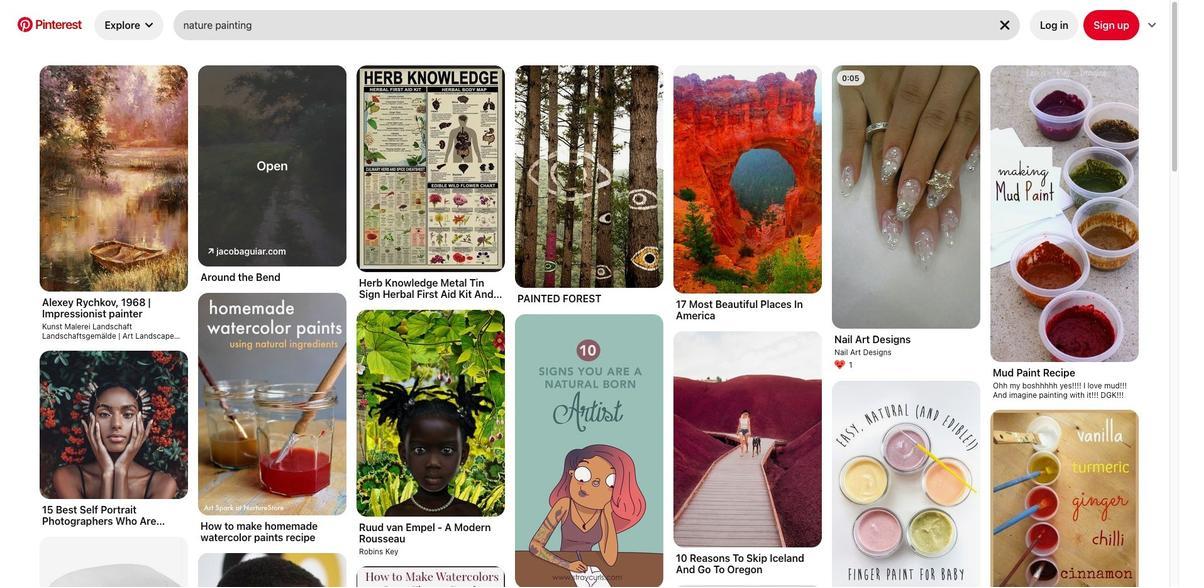 Task type: describe. For each thing, give the bounding box(es) containing it.
Search text field
[[184, 10, 988, 40]]

robins key image
[[357, 310, 505, 518]]

painted forest image
[[515, 65, 664, 288]]

easy, natural (and edible!) finger paint for baby. made with 100% food, these finger paints are as fun to use as they are to eat! image
[[832, 381, 981, 588]]

around the bend image
[[198, 65, 347, 267]]

ohh my boshhhhh yes!!!! i love mud!!! and imagine painting with it!!! dgk!!! image
[[991, 65, 1140, 362]]

how to make homemade watercolor paints recipe image
[[198, 293, 347, 516]]

how to machine wash pillows image
[[40, 537, 188, 588]]

you're different from every one around you and you've always wondered if you're an artist. what are the signs that you are an artist? read these tips to find out of you're a natural born artist. image
[[515, 315, 664, 588]]

herb knowledge metal tin sign herbal first aid kit and body map and edible wild flower chart wallart artwork poster farm school office people cave bedroom livingroom vintage plaque decoration image
[[357, 65, 505, 272]]

17 most beautiful places in america image
[[674, 65, 822, 294]]



Task type: vqa. For each thing, say whether or not it's contained in the screenshot.
a
no



Task type: locate. For each thing, give the bounding box(es) containing it.
she is so beautiful!!!!  lupita nyong'o image
[[198, 554, 347, 588]]

kunst malerei landschaft landschaftsgemälde | art landscape painting. alexey rychkov 1968 | russian impressionist painter image
[[40, 65, 188, 292]]

hi loves, i was up early this morning playing about in my craft room and made this fast and easy card using two new stamp sets coming out in january. they are called…painted lavender & notes of nature. inks i used …highland heather, gorgeous grape, orchard oasis, old olive & balmy blue. the circle was cut using the deckled circles dies…i think these are an amazing investment- 14 circles..! they are a keeper!! image
[[674, 586, 822, 588]]

10 reasons to skip iceland and go to oregon image
[[674, 332, 822, 548]]

pinterest image
[[18, 17, 33, 32]]

15 best self portrait photographers who are famous nowadays image
[[40, 351, 188, 500]]

homemade paint recipe with spices image
[[991, 410, 1140, 588]]

nail art designs image
[[832, 65, 981, 329]]

link image
[[208, 249, 214, 254]]

list
[[3, 65, 1177, 588]]

how to make watercolor paints from flower petals image
[[357, 567, 505, 588]]



